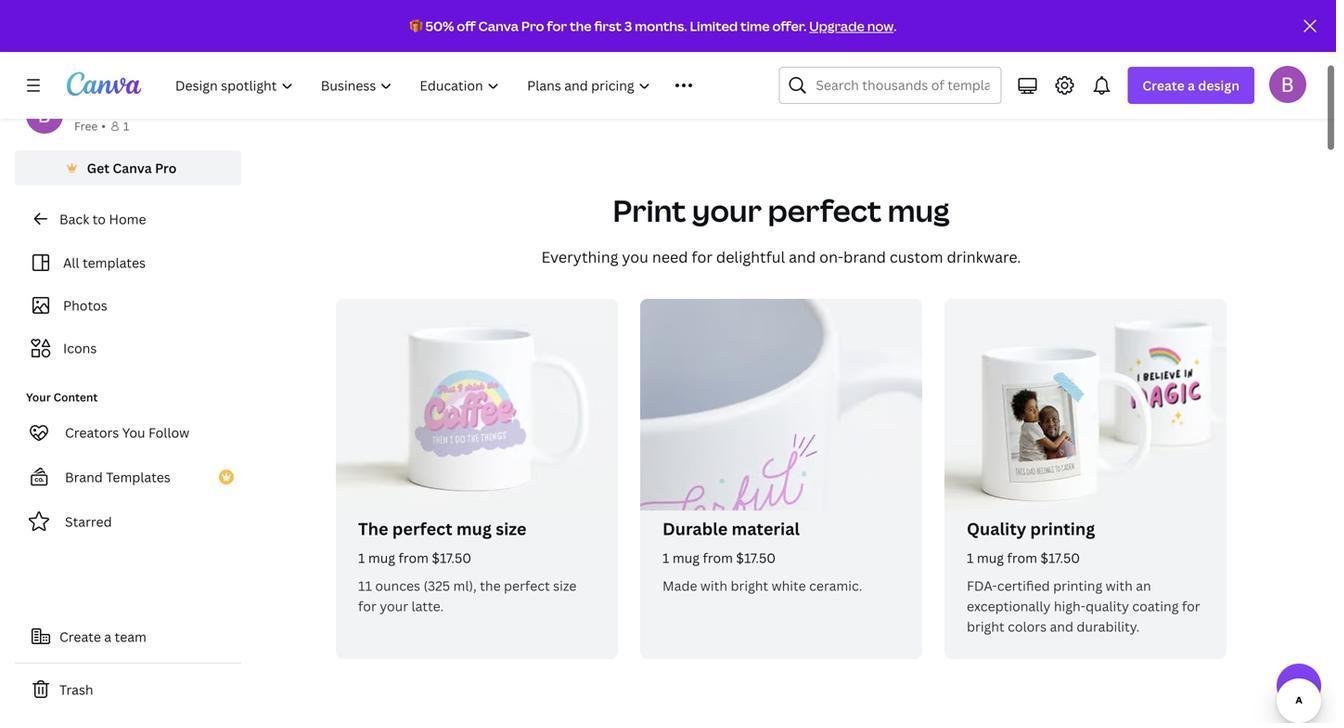 Task type: vqa. For each thing, say whether or not it's contained in the screenshot.
the bottommost Pro
yes



Task type: locate. For each thing, give the bounding box(es) containing it.
custom
[[890, 247, 944, 267]]

with inside fda-certified printing with an exceptionally high-quality coating for bright colors and durability.
[[1106, 577, 1133, 595]]

2 with from the left
[[1106, 577, 1133, 595]]

a left team
[[104, 628, 111, 646]]

0 vertical spatial your
[[692, 190, 762, 231]]

1 horizontal spatial quality
[[1086, 597, 1130, 615]]

printing inside quality printing 1 mug from $17.50
[[1031, 517, 1096, 540]]

from up ounces
[[399, 549, 429, 567]]

1 horizontal spatial to
[[413, 4, 426, 22]]

0 vertical spatial and
[[473, 4, 496, 22]]

1 horizontal spatial with
[[1106, 577, 1133, 595]]

templates
[[106, 468, 171, 486]]

fda-
[[967, 577, 998, 595]]

for right need
[[692, 247, 713, 267]]

all
[[63, 254, 79, 272]]

you
[[622, 247, 649, 267]]

durable material image
[[640, 299, 923, 511]]

1 with from the left
[[701, 577, 728, 595]]

from inside quality printing 1 mug from $17.50
[[1008, 549, 1038, 567]]

eco-conscious, high-quality prints
[[685, 4, 901, 22]]

back to home
[[59, 210, 146, 228]]

1 vertical spatial the
[[480, 577, 501, 595]]

0 horizontal spatial a
[[104, 628, 111, 646]]

create inside dropdown button
[[1143, 77, 1185, 94]]

0 horizontal spatial bright
[[731, 577, 769, 595]]

mug up custom on the top right of page
[[888, 190, 950, 231]]

1 horizontal spatial from
[[703, 549, 733, 567]]

for left first
[[547, 17, 567, 35]]

1 horizontal spatial high-
[[1054, 597, 1086, 615]]

$17.50 up made with bright white ceramic. on the bottom of page
[[736, 549, 776, 567]]

1 vertical spatial printing
[[1054, 577, 1103, 595]]

$17.50 inside durable material 1 mug from $17.50
[[736, 549, 776, 567]]

from down durable
[[703, 549, 733, 567]]

1 vertical spatial bright
[[967, 618, 1005, 635]]

your down ounces
[[380, 597, 408, 615]]

2 $17.50 from the left
[[736, 549, 776, 567]]

for right coating
[[1182, 597, 1201, 615]]

0 horizontal spatial create
[[59, 628, 101, 646]]

1 vertical spatial high-
[[1054, 597, 1086, 615]]

quality
[[816, 4, 860, 22], [1086, 597, 1130, 615]]

1 vertical spatial to
[[92, 210, 106, 228]]

1 up made
[[663, 549, 670, 567]]

to for easy
[[413, 4, 426, 22]]

1 $17.50 from the left
[[432, 549, 472, 567]]

canva
[[479, 17, 519, 35], [113, 159, 152, 177]]

0 horizontal spatial with
[[701, 577, 728, 595]]

1 horizontal spatial perfect
[[504, 577, 550, 595]]

0 vertical spatial printing
[[1031, 517, 1096, 540]]

the perfect mug size image
[[336, 299, 618, 511]]

delightful
[[717, 247, 785, 267]]

2 vertical spatial perfect
[[504, 577, 550, 595]]

to right easy
[[413, 4, 426, 22]]

1
[[123, 118, 129, 134], [358, 549, 365, 567], [663, 549, 670, 567], [967, 549, 974, 567]]

perfect inside the perfect mug size 1 mug from $17.50
[[392, 517, 453, 540]]

0 horizontal spatial $17.50
[[432, 549, 472, 567]]

perfect up on-
[[768, 190, 882, 231]]

1 horizontal spatial $17.50
[[736, 549, 776, 567]]

1 vertical spatial a
[[104, 628, 111, 646]]

mug for print your perfect mug
[[888, 190, 950, 231]]

1 vertical spatial perfect
[[392, 517, 453, 540]]

0 vertical spatial size
[[496, 517, 527, 540]]

easy
[[381, 4, 410, 22]]

0 vertical spatial a
[[1188, 77, 1196, 94]]

mug inside quality printing 1 mug from $17.50
[[977, 549, 1004, 567]]

with left the 'an'
[[1106, 577, 1133, 595]]

high-
[[784, 4, 816, 22], [1054, 597, 1086, 615]]

50%
[[426, 17, 454, 35]]

mug for durable material 1 mug from $17.50
[[673, 549, 700, 567]]

get canva pro
[[87, 159, 177, 177]]

you
[[122, 424, 145, 441]]

0 horizontal spatial and
[[473, 4, 496, 22]]

durable
[[663, 517, 728, 540]]

1 horizontal spatial pro
[[522, 17, 544, 35]]

your up delightful
[[692, 190, 762, 231]]

a inside button
[[104, 628, 111, 646]]

1 vertical spatial size
[[553, 577, 577, 595]]

quality up the durability. at the right of page
[[1086, 597, 1130, 615]]

quality printing image
[[945, 299, 1227, 511]]

1 horizontal spatial create
[[1143, 77, 1185, 94]]

pro up the back to home link
[[155, 159, 177, 177]]

mug up fda-
[[977, 549, 1004, 567]]

printing inside fda-certified printing with an exceptionally high-quality coating for bright colors and durability.
[[1054, 577, 1103, 595]]

your
[[692, 190, 762, 231], [380, 597, 408, 615]]

brand
[[844, 247, 886, 267]]

ounces
[[375, 577, 421, 595]]

customize
[[500, 4, 564, 22]]

1 horizontal spatial size
[[553, 577, 577, 595]]

team
[[115, 628, 147, 646]]

2 horizontal spatial and
[[1050, 618, 1074, 635]]

0 horizontal spatial the
[[480, 577, 501, 595]]

0 horizontal spatial your
[[380, 597, 408, 615]]

for down the 11
[[358, 597, 377, 615]]

top level navigation element
[[163, 67, 735, 104], [163, 67, 735, 104]]

canva inside button
[[113, 159, 152, 177]]

the inside 11 ounces (325 ml), the perfect size for your latte.
[[480, 577, 501, 595]]

perfect right the
[[392, 517, 453, 540]]

2 horizontal spatial $17.50
[[1041, 549, 1081, 567]]

1 from from the left
[[399, 549, 429, 567]]

high- inside fda-certified printing with an exceptionally high-quality coating for bright colors and durability.
[[1054, 597, 1086, 615]]

white
[[772, 577, 806, 595]]

a inside dropdown button
[[1188, 77, 1196, 94]]

offer.
[[773, 17, 807, 35]]

1 vertical spatial canva
[[113, 159, 152, 177]]

mug for quality printing 1 mug from $17.50
[[977, 549, 1004, 567]]

3 $17.50 from the left
[[1041, 549, 1081, 567]]

durable material 1 mug from $17.50
[[663, 517, 800, 567]]

1 horizontal spatial and
[[789, 247, 816, 267]]

free •
[[74, 118, 106, 134]]

design
[[1199, 77, 1240, 94]]

and right create
[[473, 4, 496, 22]]

0 horizontal spatial pro
[[155, 159, 177, 177]]

creators you follow link
[[15, 414, 241, 451]]

0 horizontal spatial to
[[92, 210, 106, 228]]

create for create a design
[[1143, 77, 1185, 94]]

2 horizontal spatial perfect
[[768, 190, 882, 231]]

pro up guarantee
[[522, 17, 544, 35]]

1 horizontal spatial bright
[[967, 618, 1005, 635]]

create a team
[[59, 628, 147, 646]]

trash link
[[15, 671, 241, 708]]

$17.50 up certified
[[1041, 549, 1081, 567]]

0 vertical spatial to
[[413, 4, 426, 22]]

bright left white
[[731, 577, 769, 595]]

1 vertical spatial create
[[59, 628, 101, 646]]

with right made
[[701, 577, 728, 595]]

and right colors
[[1050, 618, 1074, 635]]

create a team button
[[15, 618, 241, 655]]

limited
[[690, 17, 738, 35]]

1 inside durable material 1 mug from $17.50
[[663, 549, 670, 567]]

canva right get
[[113, 159, 152, 177]]

create a design
[[1143, 77, 1240, 94]]

create inside button
[[59, 628, 101, 646]]

to right back
[[92, 210, 106, 228]]

1 vertical spatial pro
[[155, 159, 177, 177]]

0 horizontal spatial perfect
[[392, 517, 453, 540]]

🎁
[[410, 17, 423, 35]]

a for design
[[1188, 77, 1196, 94]]

perfect right ml),
[[504, 577, 550, 595]]

bright inside fda-certified printing with an exceptionally high-quality coating for bright colors and durability.
[[967, 618, 1005, 635]]

printing right quality
[[1031, 517, 1096, 540]]

the perfect mug size 1 mug from $17.50
[[358, 517, 527, 567]]

0 horizontal spatial high-
[[784, 4, 816, 22]]

upgrade now button
[[810, 17, 894, 35]]

0 horizontal spatial from
[[399, 549, 429, 567]]

printing
[[1031, 517, 1096, 540], [1054, 577, 1103, 595]]

bob builder image
[[1270, 66, 1307, 103]]

size
[[496, 517, 527, 540], [553, 577, 577, 595]]

0 vertical spatial high-
[[784, 4, 816, 22]]

create
[[1143, 77, 1185, 94], [59, 628, 101, 646]]

print
[[613, 190, 686, 231]]

3 from from the left
[[1008, 549, 1038, 567]]

everything you need for delightful and on-brand custom drinkware.
[[542, 247, 1022, 267]]

1 vertical spatial your
[[380, 597, 408, 615]]

first
[[595, 17, 622, 35]]

for
[[547, 17, 567, 35], [692, 247, 713, 267], [358, 597, 377, 615], [1182, 597, 1201, 615]]

$17.50 inside quality printing 1 mug from $17.50
[[1041, 549, 1081, 567]]

mug up made
[[673, 549, 700, 567]]

and
[[473, 4, 496, 22], [789, 247, 816, 267], [1050, 618, 1074, 635]]

printing up the durability. at the right of page
[[1054, 577, 1103, 595]]

quality left prints
[[816, 4, 860, 22]]

bright down 'exceptionally'
[[967, 618, 1005, 635]]

the
[[358, 517, 389, 540]]

the left first
[[570, 17, 592, 35]]

1 horizontal spatial a
[[1188, 77, 1196, 94]]

1 horizontal spatial canva
[[479, 17, 519, 35]]

the
[[570, 17, 592, 35], [480, 577, 501, 595]]

2 vertical spatial and
[[1050, 618, 1074, 635]]

3
[[625, 17, 632, 35]]

1 vertical spatial quality
[[1086, 597, 1130, 615]]

2 from from the left
[[703, 549, 733, 567]]

$17.50 for durable material
[[736, 549, 776, 567]]

and left on-
[[789, 247, 816, 267]]

mug up ml),
[[457, 517, 492, 540]]

an
[[1136, 577, 1152, 595]]

canva right off
[[479, 17, 519, 35]]

coating
[[1133, 597, 1179, 615]]

mug
[[888, 190, 950, 231], [457, 517, 492, 540], [368, 549, 395, 567], [673, 549, 700, 567], [977, 549, 1004, 567]]

$17.50
[[432, 549, 472, 567], [736, 549, 776, 567], [1041, 549, 1081, 567]]

0 vertical spatial create
[[1143, 77, 1185, 94]]

0 horizontal spatial canva
[[113, 159, 152, 177]]

create left design at top right
[[1143, 77, 1185, 94]]

mug inside durable material 1 mug from $17.50
[[673, 549, 700, 567]]

1 horizontal spatial the
[[570, 17, 592, 35]]

high- up the durability. at the right of page
[[1054, 597, 1086, 615]]

create left team
[[59, 628, 101, 646]]

from up certified
[[1008, 549, 1038, 567]]

0 horizontal spatial size
[[496, 517, 527, 540]]

the right ml),
[[480, 577, 501, 595]]

1 horizontal spatial your
[[692, 190, 762, 231]]

perfect
[[768, 190, 882, 231], [392, 517, 453, 540], [504, 577, 550, 595]]

1 up fda-
[[967, 549, 974, 567]]

photos
[[63, 297, 107, 314]]

$17.50 up ml),
[[432, 549, 472, 567]]

a left design at top right
[[1188, 77, 1196, 94]]

icons link
[[26, 330, 230, 366]]

high- right time
[[784, 4, 816, 22]]

1 up the 11
[[358, 549, 365, 567]]

a
[[1188, 77, 1196, 94], [104, 628, 111, 646]]

fda-certified printing with an exceptionally high-quality coating for bright colors and durability.
[[967, 577, 1201, 635]]

2 horizontal spatial from
[[1008, 549, 1038, 567]]

to
[[413, 4, 426, 22], [92, 210, 106, 228]]

None search field
[[779, 67, 1002, 104]]

quality
[[967, 517, 1027, 540]]

0 vertical spatial perfect
[[768, 190, 882, 231]]

from inside durable material 1 mug from $17.50
[[703, 549, 733, 567]]

•
[[101, 118, 106, 134]]

with
[[701, 577, 728, 595], [1106, 577, 1133, 595]]

0 horizontal spatial quality
[[816, 4, 860, 22]]



Task type: describe. For each thing, give the bounding box(es) containing it.
size inside the perfect mug size 1 mug from $17.50
[[496, 517, 527, 540]]

all templates
[[63, 254, 146, 272]]

11 ounces (325 ml), the perfect size for your latte.
[[358, 577, 577, 615]]

prints
[[863, 4, 901, 22]]

months.
[[635, 17, 687, 35]]

from for durable
[[703, 549, 733, 567]]

perfect inside 11 ounces (325 ml), the perfect size for your latte.
[[504, 577, 550, 595]]

icons
[[63, 339, 97, 357]]

customer happiness guarantee
[[381, 71, 577, 89]]

0 vertical spatial bright
[[731, 577, 769, 595]]

1 right •
[[123, 118, 129, 134]]

now
[[868, 17, 894, 35]]

11
[[358, 577, 372, 595]]

Search search field
[[816, 68, 990, 103]]

back
[[59, 210, 89, 228]]

quality printing 1 mug from $17.50
[[967, 517, 1096, 567]]

everything
[[542, 247, 619, 267]]

photos link
[[26, 288, 230, 323]]

creators you follow
[[65, 424, 189, 441]]

1 inside the perfect mug size 1 mug from $17.50
[[358, 549, 365, 567]]

pro inside button
[[155, 159, 177, 177]]

create
[[429, 4, 470, 22]]

happiness
[[446, 71, 510, 89]]

get
[[87, 159, 110, 177]]

for inside fda-certified printing with an exceptionally high-quality coating for bright colors and durability.
[[1182, 597, 1201, 615]]

conscious,
[[713, 4, 780, 22]]

off
[[457, 17, 476, 35]]

drinkware.
[[947, 247, 1022, 267]]

to for back
[[92, 210, 106, 228]]

$17.50 for quality printing
[[1041, 549, 1081, 567]]

a for team
[[104, 628, 111, 646]]

your content
[[26, 389, 98, 405]]

0 vertical spatial quality
[[816, 4, 860, 22]]

1 inside quality printing 1 mug from $17.50
[[967, 549, 974, 567]]

and inside fda-certified printing with an exceptionally high-quality coating for bright colors and durability.
[[1050, 618, 1074, 635]]

all templates link
[[26, 245, 230, 280]]

back to home link
[[15, 201, 241, 238]]

home
[[109, 210, 146, 228]]

brand templates link
[[15, 459, 241, 496]]

guarantee
[[513, 71, 577, 89]]

creators
[[65, 424, 119, 441]]

quality inside fda-certified printing with an exceptionally high-quality coating for bright colors and durability.
[[1086, 597, 1130, 615]]

brand
[[65, 468, 103, 486]]

1 vertical spatial and
[[789, 247, 816, 267]]

time
[[741, 17, 770, 35]]

$17.50 inside the perfect mug size 1 mug from $17.50
[[432, 549, 472, 567]]

your
[[26, 389, 51, 405]]

templates
[[83, 254, 146, 272]]

your inside 11 ounces (325 ml), the perfect size for your latte.
[[380, 597, 408, 615]]

brand templates
[[65, 468, 171, 486]]

0 vertical spatial pro
[[522, 17, 544, 35]]

starred link
[[15, 503, 241, 540]]

on-
[[820, 247, 844, 267]]

size inside 11 ounces (325 ml), the perfect size for your latte.
[[553, 577, 577, 595]]

create a design button
[[1128, 67, 1255, 104]]

from inside the perfect mug size 1 mug from $17.50
[[399, 549, 429, 567]]

for inside 11 ounces (325 ml), the perfect size for your latte.
[[358, 597, 377, 615]]

need
[[652, 247, 688, 267]]

starred
[[65, 513, 112, 530]]

latte.
[[412, 597, 444, 615]]

free
[[74, 118, 98, 134]]

mug down the
[[368, 549, 395, 567]]

print your perfect mug
[[613, 190, 950, 231]]

made with bright white ceramic.
[[663, 577, 863, 595]]

0 vertical spatial canva
[[479, 17, 519, 35]]

get canva pro button
[[15, 150, 241, 186]]

ml),
[[453, 577, 477, 595]]

exceptionally
[[967, 597, 1051, 615]]

.
[[894, 17, 897, 35]]

(325
[[424, 577, 450, 595]]

certified
[[998, 577, 1050, 595]]

🎁 50% off canva pro for the first 3 months. limited time offer. upgrade now .
[[410, 17, 897, 35]]

made
[[663, 577, 698, 595]]

eco-
[[685, 4, 714, 22]]

upgrade
[[810, 17, 865, 35]]

customer
[[381, 71, 443, 89]]

material
[[732, 517, 800, 540]]

colors
[[1008, 618, 1047, 635]]

durability.
[[1077, 618, 1140, 635]]

trash
[[59, 681, 93, 699]]

content
[[53, 389, 98, 405]]

from for quality
[[1008, 549, 1038, 567]]

0 vertical spatial the
[[570, 17, 592, 35]]

create for create a team
[[59, 628, 101, 646]]

ceramic.
[[810, 577, 863, 595]]

follow
[[149, 424, 189, 441]]



